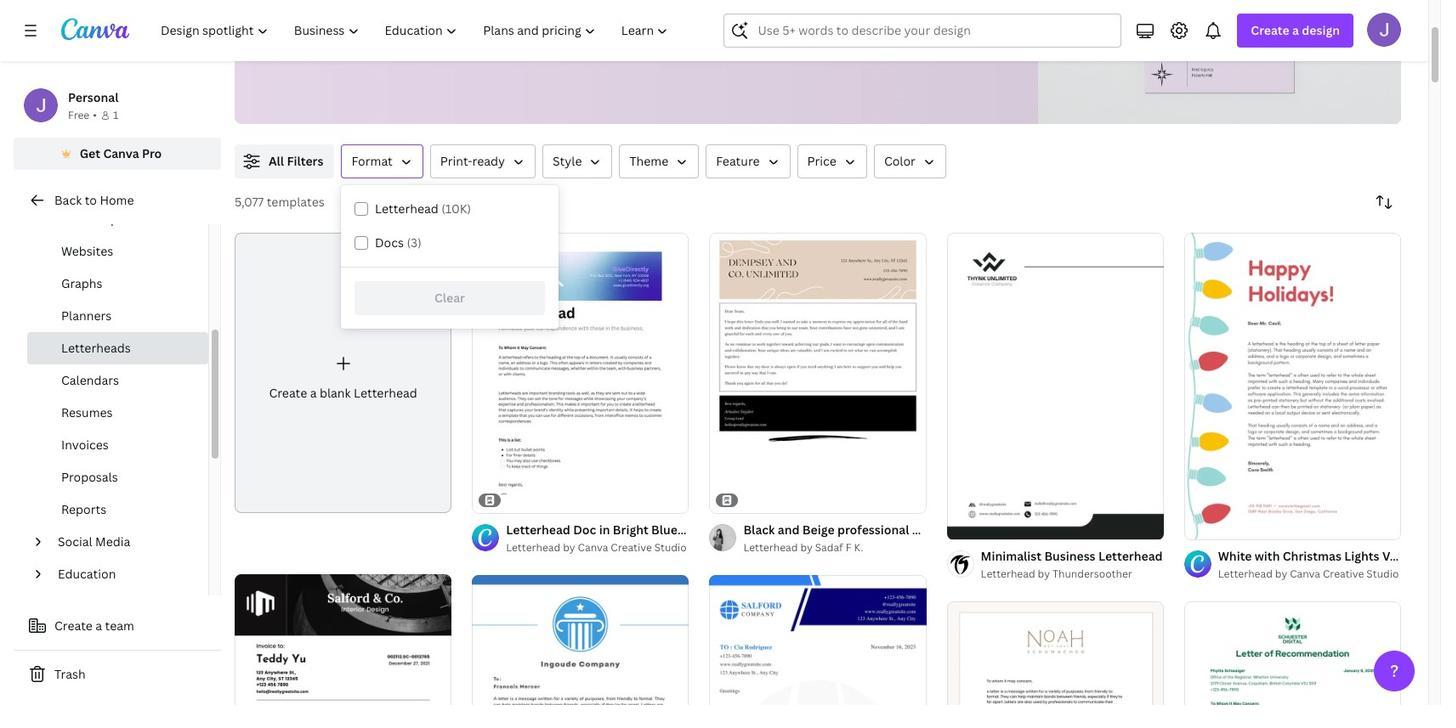 Task type: describe. For each thing, give the bounding box(es) containing it.
you
[[292, 14, 317, 33]]

5,077
[[235, 194, 264, 210]]

whole
[[402, 0, 442, 11]]

letterhead doc in bright blue bright purple classic professional style image
[[472, 233, 689, 514]]

can
[[320, 14, 344, 33]]

a for create a design
[[1292, 22, 1299, 38]]

docs
[[375, 235, 404, 251]]

Search search field
[[758, 14, 1111, 47]]

get
[[80, 145, 100, 162]]

social media
[[58, 534, 130, 550]]

format button
[[341, 145, 423, 179]]

create a team button
[[14, 610, 221, 644]]

letterhead by thundersoother link
[[981, 566, 1163, 583]]

canva inside white with christmas lights vector chr letterhead by canva creative studio
[[1290, 567, 1321, 582]]

create for create a team
[[54, 618, 93, 634]]

pro
[[142, 145, 162, 162]]

media
[[95, 534, 130, 550]]

and-
[[658, 14, 688, 33]]

1 horizontal spatial canva
[[578, 541, 608, 555]]

studio inside white with christmas lights vector chr letterhead by canva creative studio
[[1367, 567, 1399, 582]]

our
[[598, 14, 621, 33]]

clear
[[434, 290, 465, 306]]

resumes link
[[27, 397, 208, 429]]

social media link
[[51, 526, 198, 559]]

0 vertical spatial with
[[510, 0, 538, 11]]

back to home link
[[14, 184, 221, 218]]

team
[[105, 618, 134, 634]]

graphs
[[61, 275, 102, 292]]

jacob simon image
[[1367, 13, 1401, 47]]

creative inside white with christmas lights vector chr letterhead by canva creative studio
[[1323, 567, 1364, 582]]

calendars
[[61, 372, 119, 389]]

letterhead
[[625, 0, 694, 11]]

minimalist business letterhead image
[[947, 233, 1164, 540]]

mind
[[61, 211, 90, 227]]

modern neutral personal brand professional business letterhead image
[[947, 602, 1164, 706]]

color button
[[874, 145, 946, 179]]

home
[[100, 192, 134, 208]]

by inside white with christmas lights vector chr letterhead by canva creative studio
[[1275, 567, 1288, 582]]

ready
[[472, 153, 505, 169]]

websites link
[[27, 236, 208, 268]]

k.
[[854, 541, 863, 555]]

style button
[[543, 145, 613, 179]]

create a design
[[1251, 22, 1340, 38]]

0 horizontal spatial creative
[[611, 541, 652, 555]]

1 horizontal spatial your
[[491, 14, 521, 33]]

letterhead by canva creative studio link for blue white minimalist logo lawfirm letterhead at the left bottom of the page
[[506, 540, 689, 557]]

5,077 templates
[[235, 194, 325, 210]]

letterhead by canva creative studio
[[506, 541, 687, 555]]

tools.
[[723, 14, 759, 33]]

a for create a team
[[95, 618, 102, 634]]

feature
[[716, 153, 760, 169]]

education
[[58, 566, 116, 582]]

letters
[[328, 0, 371, 11]]

back to home
[[54, 192, 134, 208]]

print-
[[440, 153, 472, 169]]

dark green light green monochrome postgraduate program letter of recommendation image
[[1184, 602, 1401, 706]]

trash
[[54, 667, 86, 683]]

blue white minimalist logo lawfirm letterhead image
[[472, 576, 689, 706]]

all filters button
[[235, 145, 335, 179]]

price button
[[797, 145, 867, 179]]

mind maps link
[[27, 203, 208, 236]]

readily
[[347, 14, 392, 33]]

design
[[1302, 22, 1340, 38]]

sadaf
[[815, 541, 843, 555]]

invoices link
[[27, 429, 208, 462]]

a inside "take your letters to a whole new level with canva's free letterhead templates that you can readily personalize to your brand with our drag-and-drop tools."
[[391, 0, 399, 11]]

level
[[475, 0, 506, 11]]

invoices
[[61, 437, 109, 453]]

get canva pro
[[80, 145, 162, 162]]

letterhead by sadaf f k.
[[743, 541, 863, 555]]

get canva pro button
[[14, 138, 221, 170]]

docs (3)
[[375, 235, 421, 251]]

back
[[54, 192, 82, 208]]

feature button
[[706, 145, 790, 179]]

resumes
[[61, 405, 113, 421]]

white
[[1218, 548, 1252, 565]]

canva's
[[541, 0, 592, 11]]



Task type: locate. For each thing, give the bounding box(es) containing it.
1 horizontal spatial creative
[[1323, 567, 1364, 582]]

with down canva's
[[567, 14, 595, 33]]

vector
[[1382, 548, 1421, 565]]

that
[[262, 14, 289, 33]]

letterhead inside 'element'
[[354, 385, 417, 401]]

to up mind maps
[[85, 192, 97, 208]]

by inside minimalist business letterhead letterhead by thundersoother
[[1038, 567, 1050, 582]]

0 horizontal spatial templates
[[267, 194, 325, 210]]

your up the you
[[294, 0, 324, 11]]

white with christmas lights vector chr link
[[1218, 548, 1441, 566]]

personalize
[[395, 14, 470, 33]]

with
[[510, 0, 538, 11], [567, 14, 595, 33], [1255, 548, 1280, 565]]

color
[[884, 153, 916, 169]]

0 vertical spatial letterhead by canva creative studio link
[[506, 540, 689, 557]]

2 horizontal spatial canva
[[1290, 567, 1321, 582]]

2 horizontal spatial with
[[1255, 548, 1280, 565]]

create
[[1251, 22, 1290, 38], [269, 385, 307, 401], [54, 618, 93, 634]]

canva
[[103, 145, 139, 162], [578, 541, 608, 555], [1290, 567, 1321, 582]]

a for create a blank letterhead
[[310, 385, 317, 401]]

templates up tools.
[[697, 0, 763, 11]]

create left design
[[1251, 22, 1290, 38]]

a inside 'element'
[[310, 385, 317, 401]]

mind maps
[[61, 211, 124, 227]]

brand
[[524, 14, 563, 33]]

0 vertical spatial creative
[[611, 541, 652, 555]]

(3)
[[407, 235, 421, 251]]

letterheads
[[61, 340, 131, 356]]

letterhead by canva creative studio link
[[506, 540, 689, 557], [1218, 566, 1401, 583]]

templates inside "take your letters to a whole new level with canva's free letterhead templates that you can readily personalize to your brand with our drag-and-drop tools."
[[697, 0, 763, 11]]

top level navigation element
[[150, 14, 683, 48]]

0 vertical spatial create
[[1251, 22, 1290, 38]]

0 horizontal spatial canva
[[103, 145, 139, 162]]

your
[[294, 0, 324, 11], [491, 14, 521, 33]]

templates down all filters
[[267, 194, 325, 210]]

your down level
[[491, 14, 521, 33]]

create a design button
[[1237, 14, 1354, 48]]

1 vertical spatial create
[[269, 385, 307, 401]]

blank
[[320, 385, 351, 401]]

free
[[595, 0, 621, 11]]

0 horizontal spatial create
[[54, 618, 93, 634]]

proposals link
[[27, 462, 208, 494]]

style
[[553, 153, 582, 169]]

drag-
[[624, 14, 658, 33]]

social
[[58, 534, 92, 550]]

minimalist
[[981, 548, 1042, 565]]

all filters
[[269, 153, 323, 169]]

create for create a design
[[1251, 22, 1290, 38]]

planners link
[[27, 300, 208, 332]]

1
[[113, 108, 118, 122]]

christmas
[[1283, 548, 1342, 565]]

1 vertical spatial canva
[[578, 541, 608, 555]]

take
[[262, 0, 291, 11]]

theme
[[630, 153, 669, 169]]

by
[[563, 541, 575, 555], [800, 541, 813, 555], [1038, 567, 1050, 582], [1275, 567, 1288, 582]]

letterhead inside white with christmas lights vector chr letterhead by canva creative studio
[[1218, 567, 1273, 582]]

create a blank letterhead link
[[235, 233, 452, 514]]

a inside button
[[95, 618, 102, 634]]

create inside dropdown button
[[1251, 22, 1290, 38]]

None search field
[[724, 14, 1122, 48]]

format
[[352, 153, 393, 169]]

business
[[1044, 548, 1096, 565]]

free
[[68, 108, 89, 122]]

1 horizontal spatial letterhead by canva creative studio link
[[1218, 566, 1401, 583]]

2 horizontal spatial to
[[474, 14, 488, 33]]

a left blank
[[310, 385, 317, 401]]

0 horizontal spatial to
[[85, 192, 97, 208]]

white & blue formal company letterhead image
[[709, 576, 926, 706]]

1 letterhead templates image from the left
[[1039, 0, 1401, 124]]

(10k)
[[441, 201, 471, 217]]

0 vertical spatial templates
[[697, 0, 763, 11]]

create inside 'element'
[[269, 385, 307, 401]]

2 letterhead templates image from the left
[[1145, 0, 1295, 93]]

0 horizontal spatial with
[[510, 0, 538, 11]]

0 vertical spatial canva
[[103, 145, 139, 162]]

letterhead templates image
[[1039, 0, 1401, 124], [1145, 0, 1295, 93]]

lights
[[1344, 548, 1380, 565]]

creative
[[611, 541, 652, 555], [1323, 567, 1364, 582]]

1 vertical spatial studio
[[1367, 567, 1399, 582]]

white with christmas lights vector chr letterhead by canva creative studio
[[1218, 548, 1441, 582]]

1 vertical spatial letterhead by canva creative studio link
[[1218, 566, 1401, 583]]

2 horizontal spatial create
[[1251, 22, 1290, 38]]

letterhead by sadaf f k. link
[[743, 540, 926, 557]]

clear button
[[355, 281, 545, 315]]

0 vertical spatial to
[[374, 0, 388, 11]]

free •
[[68, 108, 97, 122]]

a inside dropdown button
[[1292, 22, 1299, 38]]

1 horizontal spatial with
[[567, 14, 595, 33]]

black and beige professional minimalist business letterhead doc image
[[709, 233, 926, 514]]

1 vertical spatial your
[[491, 14, 521, 33]]

1 horizontal spatial studio
[[1367, 567, 1399, 582]]

a left design
[[1292, 22, 1299, 38]]

create left blank
[[269, 385, 307, 401]]

0 horizontal spatial studio
[[655, 541, 687, 555]]

print-ready
[[440, 153, 505, 169]]

letterhead
[[375, 201, 439, 217], [354, 385, 417, 401], [506, 541, 561, 555], [743, 541, 798, 555], [1099, 548, 1163, 565], [981, 567, 1035, 582], [1218, 567, 1273, 582]]

letterhead by canva creative studio link for dark green light green monochrome postgraduate program letter of recommendation image
[[1218, 566, 1401, 583]]

websites
[[61, 243, 113, 259]]

1 vertical spatial templates
[[267, 194, 325, 210]]

to down level
[[474, 14, 488, 33]]

white with christmas lights vector christmas letterhead image
[[1184, 233, 1401, 540]]

graphs link
[[27, 268, 208, 300]]

monochromatic simple invoice image
[[235, 575, 452, 706]]

reports
[[61, 502, 107, 518]]

1 horizontal spatial to
[[374, 0, 388, 11]]

take your letters to a whole new level with canva's free letterhead templates that you can readily personalize to your brand with our drag-and-drop tools.
[[262, 0, 763, 33]]

0 horizontal spatial letterhead by canva creative studio link
[[506, 540, 689, 557]]

planners
[[61, 308, 112, 324]]

studio
[[655, 541, 687, 555], [1367, 567, 1399, 582]]

with inside white with christmas lights vector chr letterhead by canva creative studio
[[1255, 548, 1280, 565]]

education link
[[51, 559, 198, 591]]

create left "team"
[[54, 618, 93, 634]]

a left "team"
[[95, 618, 102, 634]]

filters
[[287, 153, 323, 169]]

f
[[846, 541, 852, 555]]

to up readily
[[374, 0, 388, 11]]

2 vertical spatial to
[[85, 192, 97, 208]]

calendars link
[[27, 365, 208, 397]]

1 vertical spatial creative
[[1323, 567, 1364, 582]]

0 vertical spatial your
[[294, 0, 324, 11]]

print-ready button
[[430, 145, 536, 179]]

1 horizontal spatial templates
[[697, 0, 763, 11]]

0 horizontal spatial your
[[294, 0, 324, 11]]

2 vertical spatial with
[[1255, 548, 1280, 565]]

0 vertical spatial studio
[[655, 541, 687, 555]]

create for create a blank letterhead
[[269, 385, 307, 401]]

proposals
[[61, 469, 118, 486]]

Sort by button
[[1367, 185, 1401, 219]]

personal
[[68, 89, 119, 105]]

•
[[93, 108, 97, 122]]

minimalist business letterhead link
[[981, 548, 1163, 566]]

create a blank letterhead element
[[235, 233, 452, 514]]

create a blank letterhead
[[269, 385, 417, 401]]

new
[[445, 0, 472, 11]]

create inside button
[[54, 618, 93, 634]]

with up brand
[[510, 0, 538, 11]]

letterhead (10k)
[[375, 201, 471, 217]]

create a team
[[54, 618, 134, 634]]

theme button
[[619, 145, 699, 179]]

2 vertical spatial canva
[[1290, 567, 1321, 582]]

canva inside button
[[103, 145, 139, 162]]

2 vertical spatial create
[[54, 618, 93, 634]]

chr
[[1424, 548, 1441, 565]]

minimalist business letterhead letterhead by thundersoother
[[981, 548, 1163, 582]]

thundersoother
[[1053, 567, 1132, 582]]

1 vertical spatial to
[[474, 14, 488, 33]]

with right white on the right bottom of page
[[1255, 548, 1280, 565]]

price
[[807, 153, 837, 169]]

a left whole
[[391, 0, 399, 11]]

1 horizontal spatial create
[[269, 385, 307, 401]]

1 vertical spatial with
[[567, 14, 595, 33]]



Task type: vqa. For each thing, say whether or not it's contained in the screenshot.
and
no



